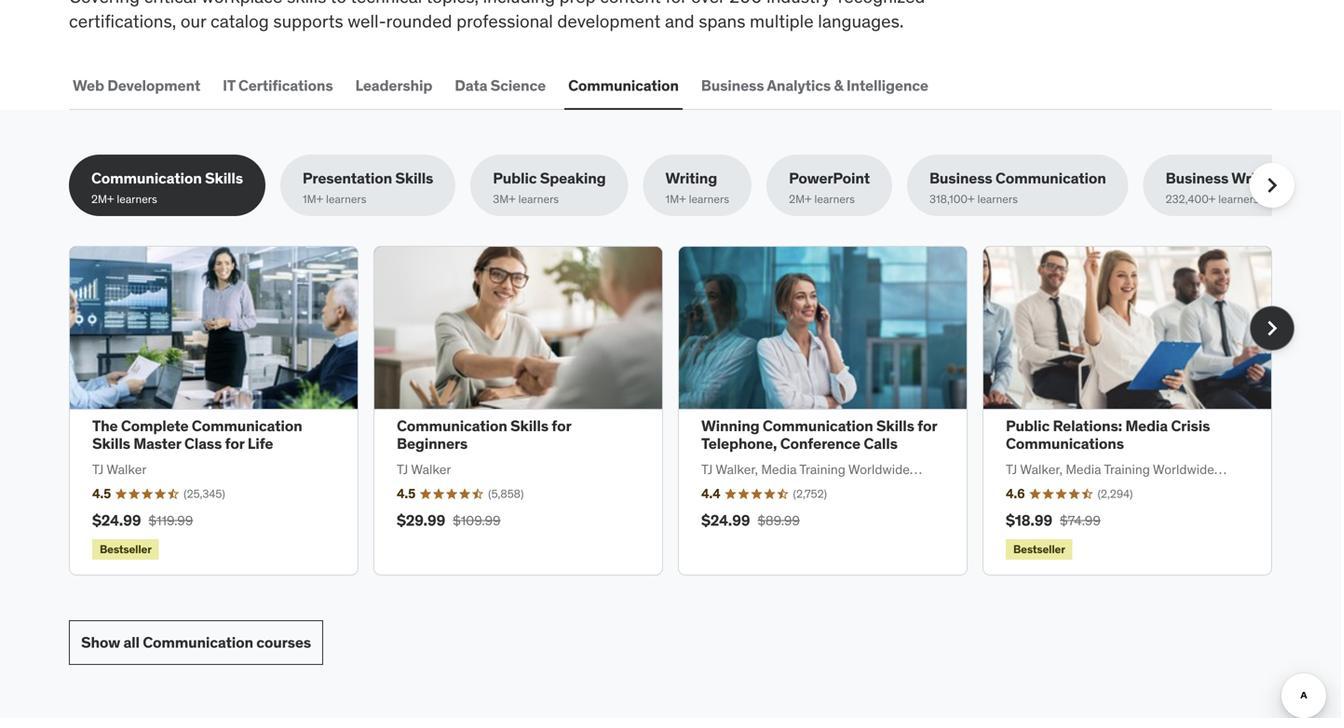 Task type: vqa. For each thing, say whether or not it's contained in the screenshot.


Task type: locate. For each thing, give the bounding box(es) containing it.
1 learners from the left
[[117, 192, 157, 206]]

1m+ inside writing 1m+ learners
[[666, 192, 686, 206]]

crisis
[[1172, 417, 1211, 436]]

writing inside business writing 232,400+ learners
[[1232, 169, 1284, 188]]

business analytics & intelligence button
[[698, 64, 933, 108]]

skills inside winning communication skills for telephone, conference calls
[[877, 417, 915, 436]]

for
[[666, 0, 687, 7], [552, 417, 571, 436], [918, 417, 937, 436], [225, 434, 245, 453]]

learners for business writing
[[1219, 192, 1260, 206]]

business communication 318,100+ learners
[[930, 169, 1107, 206]]

business up 318,100+
[[930, 169, 993, 188]]

beginners
[[397, 434, 468, 453]]

winning communication skills for telephone, conference calls link
[[702, 417, 937, 453]]

writing
[[666, 169, 718, 188], [1232, 169, 1284, 188]]

data science button
[[451, 64, 550, 108]]

2m+ inside communication skills 2m+ learners
[[91, 192, 114, 206]]

skills inside communication skills 2m+ learners
[[205, 169, 243, 188]]

technical
[[351, 0, 422, 7]]

leadership
[[355, 76, 433, 95]]

0 vertical spatial public
[[493, 169, 537, 188]]

public inside public speaking 3m+ learners
[[493, 169, 537, 188]]

professional
[[457, 10, 553, 32]]

winning
[[702, 417, 760, 436]]

learners inside business communication 318,100+ learners
[[978, 192, 1018, 206]]

calls
[[864, 434, 898, 453]]

certifications
[[238, 76, 333, 95]]

recognized
[[838, 0, 926, 7]]

learners inside business writing 232,400+ learners
[[1219, 192, 1260, 206]]

1m+ inside presentation skills 1m+ learners
[[303, 192, 323, 206]]

speaking
[[540, 169, 606, 188]]

learners inside presentation skills 1m+ learners
[[326, 192, 367, 206]]

0 horizontal spatial writing
[[666, 169, 718, 188]]

next image
[[1258, 171, 1288, 201]]

1 horizontal spatial 2m+
[[789, 192, 812, 206]]

business down spans
[[701, 76, 764, 95]]

show all communication courses
[[81, 633, 311, 652]]

1 horizontal spatial 1m+
[[666, 192, 686, 206]]

skills for communication skills for beginners
[[511, 417, 549, 436]]

skills for communication skills 2m+ learners
[[205, 169, 243, 188]]

learners for business communication
[[978, 192, 1018, 206]]

learners for presentation skills
[[326, 192, 367, 206]]

1 horizontal spatial writing
[[1232, 169, 1284, 188]]

1 horizontal spatial business
[[930, 169, 993, 188]]

conference
[[781, 434, 861, 453]]

1 2m+ from the left
[[91, 192, 114, 206]]

public left relations:
[[1006, 417, 1050, 436]]

master
[[133, 434, 181, 453]]

0 horizontal spatial business
[[701, 76, 764, 95]]

communication inside the complete communication skills master class for life
[[192, 417, 302, 436]]

2m+ inside powerpoint 2m+ learners
[[789, 192, 812, 206]]

business inside business communication 318,100+ learners
[[930, 169, 993, 188]]

public speaking 3m+ learners
[[493, 169, 606, 206]]

science
[[491, 76, 546, 95]]

topics,
[[426, 0, 479, 7]]

learners inside communication skills 2m+ learners
[[117, 192, 157, 206]]

it certifications
[[223, 76, 333, 95]]

business writing 232,400+ learners
[[1166, 169, 1284, 206]]

it certifications button
[[219, 64, 337, 108]]

1 vertical spatial public
[[1006, 417, 1050, 436]]

web
[[73, 76, 104, 95]]

workplace
[[201, 0, 283, 7]]

over
[[691, 0, 725, 7]]

development
[[107, 76, 200, 95]]

public inside public relations: media crisis communications
[[1006, 417, 1050, 436]]

business
[[701, 76, 764, 95], [930, 169, 993, 188], [1166, 169, 1229, 188]]

3 learners from the left
[[519, 192, 559, 206]]

web development
[[73, 76, 200, 95]]

2 1m+ from the left
[[666, 192, 686, 206]]

prep
[[560, 0, 596, 7]]

5 learners from the left
[[815, 192, 855, 206]]

skills inside presentation skills 1m+ learners
[[395, 169, 433, 188]]

communication skills for beginners link
[[397, 417, 571, 453]]

learners inside public speaking 3m+ learners
[[519, 192, 559, 206]]

carousel element
[[69, 246, 1295, 576]]

public
[[493, 169, 537, 188], [1006, 417, 1050, 436]]

7 learners from the left
[[1219, 192, 1260, 206]]

communication inside winning communication skills for telephone, conference calls
[[763, 417, 874, 436]]

business inside business writing 232,400+ learners
[[1166, 169, 1229, 188]]

public up 3m+
[[493, 169, 537, 188]]

skills inside communication skills for beginners
[[511, 417, 549, 436]]

development
[[558, 10, 661, 32]]

skills inside the complete communication skills master class for life
[[92, 434, 130, 453]]

business up the 232,400+
[[1166, 169, 1229, 188]]

business analytics & intelligence
[[701, 76, 929, 95]]

1 horizontal spatial public
[[1006, 417, 1050, 436]]

1 writing from the left
[[666, 169, 718, 188]]

2 learners from the left
[[326, 192, 367, 206]]

writing 1m+ learners
[[666, 169, 730, 206]]

learners
[[117, 192, 157, 206], [326, 192, 367, 206], [519, 192, 559, 206], [689, 192, 730, 206], [815, 192, 855, 206], [978, 192, 1018, 206], [1219, 192, 1260, 206]]

powerpoint 2m+ learners
[[789, 169, 870, 206]]

business inside business analytics & intelligence button
[[701, 76, 764, 95]]

content
[[600, 0, 661, 7]]

0 horizontal spatial 2m+
[[91, 192, 114, 206]]

certifications,
[[69, 10, 176, 32]]

communication inside communication skills 2m+ learners
[[91, 169, 202, 188]]

6 learners from the left
[[978, 192, 1018, 206]]

4 learners from the left
[[689, 192, 730, 206]]

1 1m+ from the left
[[303, 192, 323, 206]]

for inside covering critical workplace skills to technical topics, including prep content for over 200 industry-recognized certifications, our catalog supports well-rounded professional development and spans multiple languages.
[[666, 0, 687, 7]]

our
[[181, 10, 206, 32]]

including
[[483, 0, 555, 7]]

communication
[[568, 76, 679, 95], [91, 169, 202, 188], [996, 169, 1107, 188], [192, 417, 302, 436], [397, 417, 508, 436], [763, 417, 874, 436], [143, 633, 253, 652]]

class
[[184, 434, 222, 453]]

2 horizontal spatial business
[[1166, 169, 1229, 188]]

2 2m+ from the left
[[789, 192, 812, 206]]

2 writing from the left
[[1232, 169, 1284, 188]]

skills
[[205, 169, 243, 188], [395, 169, 433, 188], [511, 417, 549, 436], [877, 417, 915, 436], [92, 434, 130, 453]]

1m+
[[303, 192, 323, 206], [666, 192, 686, 206]]

0 horizontal spatial 1m+
[[303, 192, 323, 206]]

and
[[665, 10, 695, 32]]

public relations: media crisis communications link
[[1006, 417, 1211, 453]]

0 horizontal spatial public
[[493, 169, 537, 188]]

skills for presentation skills 1m+ learners
[[395, 169, 433, 188]]

presentation skills 1m+ learners
[[303, 169, 433, 206]]

2m+
[[91, 192, 114, 206], [789, 192, 812, 206]]

public relations: media crisis communications
[[1006, 417, 1211, 453]]

it
[[223, 76, 235, 95]]

leadership button
[[352, 64, 436, 108]]

232,400+
[[1166, 192, 1216, 206]]



Task type: describe. For each thing, give the bounding box(es) containing it.
industry-
[[767, 0, 838, 7]]

relations:
[[1053, 417, 1123, 436]]

data science
[[455, 76, 546, 95]]

complete
[[121, 417, 189, 436]]

supports
[[273, 10, 344, 32]]

next image
[[1258, 314, 1288, 344]]

powerpoint
[[789, 169, 870, 188]]

all
[[123, 633, 140, 652]]

public for public relations: media crisis communications
[[1006, 417, 1050, 436]]

skills
[[287, 0, 327, 7]]

critical
[[144, 0, 197, 7]]

for inside winning communication skills for telephone, conference calls
[[918, 417, 937, 436]]

spans
[[699, 10, 746, 32]]

communication skills 2m+ learners
[[91, 169, 243, 206]]

the
[[92, 417, 118, 436]]

catalog
[[211, 10, 269, 32]]

covering
[[69, 0, 140, 7]]

communication button
[[565, 64, 683, 108]]

web development button
[[69, 64, 204, 108]]

life
[[248, 434, 273, 453]]

318,100+
[[930, 192, 975, 206]]

communication inside 'button'
[[568, 76, 679, 95]]

communication inside communication skills for beginners
[[397, 417, 508, 436]]

data
[[455, 76, 488, 95]]

learners for communication skills
[[117, 192, 157, 206]]

topic filters element
[[69, 155, 1306, 216]]

writing inside writing 1m+ learners
[[666, 169, 718, 188]]

covering critical workplace skills to technical topics, including prep content for over 200 industry-recognized certifications, our catalog supports well-rounded professional development and spans multiple languages.
[[69, 0, 926, 32]]

well-
[[348, 10, 386, 32]]

presentation
[[303, 169, 392, 188]]

languages.
[[818, 10, 904, 32]]

&
[[834, 76, 844, 95]]

200
[[730, 0, 763, 7]]

the complete communication skills master class for life
[[92, 417, 302, 453]]

learners inside writing 1m+ learners
[[689, 192, 730, 206]]

telephone,
[[702, 434, 777, 453]]

learners inside powerpoint 2m+ learners
[[815, 192, 855, 206]]

multiple
[[750, 10, 814, 32]]

business for business analytics & intelligence
[[701, 76, 764, 95]]

rounded
[[386, 10, 452, 32]]

courses
[[256, 633, 311, 652]]

winning communication skills for telephone, conference calls
[[702, 417, 937, 453]]

media
[[1126, 417, 1168, 436]]

for inside the complete communication skills master class for life
[[225, 434, 245, 453]]

business for business writing 232,400+ learners
[[1166, 169, 1229, 188]]

business for business communication 318,100+ learners
[[930, 169, 993, 188]]

show all communication courses link
[[69, 621, 323, 665]]

for inside communication skills for beginners
[[552, 417, 571, 436]]

show
[[81, 633, 120, 652]]

the complete communication skills master class for life link
[[92, 417, 302, 453]]

analytics
[[767, 76, 831, 95]]

communications
[[1006, 434, 1125, 453]]

communication skills for beginners
[[397, 417, 571, 453]]

3m+
[[493, 192, 516, 206]]

intelligence
[[847, 76, 929, 95]]

to
[[330, 0, 347, 7]]

learners for public speaking
[[519, 192, 559, 206]]

communication inside business communication 318,100+ learners
[[996, 169, 1107, 188]]

public for public speaking 3m+ learners
[[493, 169, 537, 188]]



